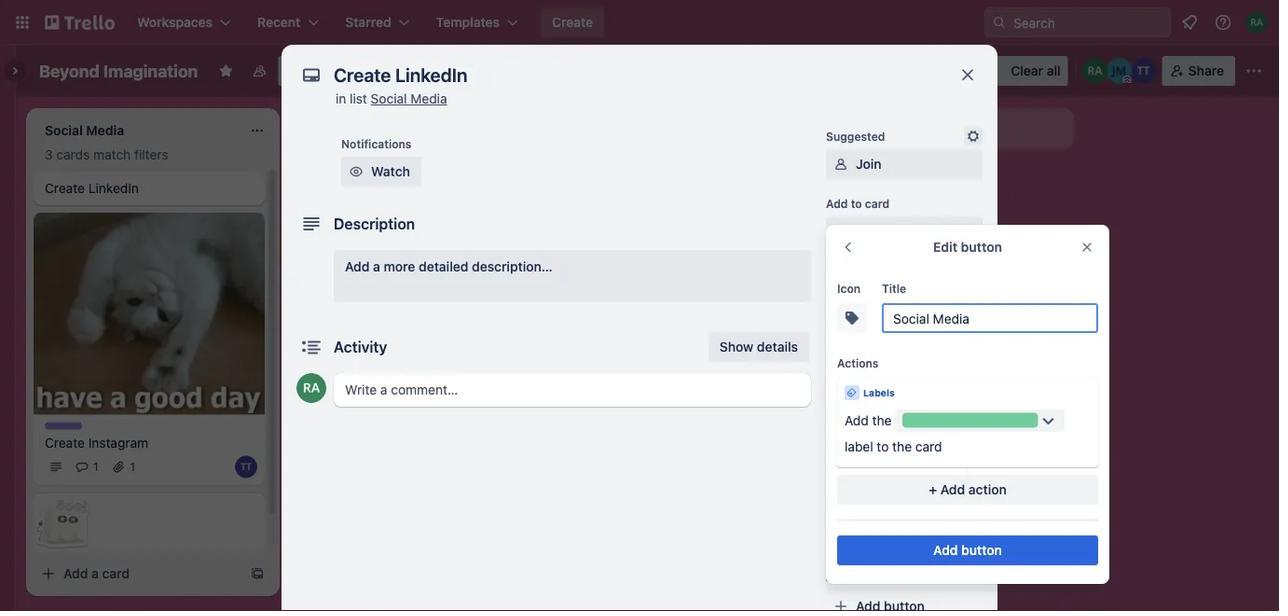 Task type: vqa. For each thing, say whether or not it's contained in the screenshot.
ADD TO CARD
yes



Task type: locate. For each thing, give the bounding box(es) containing it.
sm image inside join link
[[832, 155, 851, 174]]

beyond
[[39, 61, 100, 81]]

filters
[[134, 147, 168, 162], [405, 147, 439, 162]]

1 vertical spatial to
[[877, 439, 889, 454]]

1 vertical spatial list
[[934, 121, 952, 136]]

1 horizontal spatial add a card button
[[299, 233, 507, 263]]

back to home image
[[45, 7, 115, 37]]

1 horizontal spatial ups
[[928, 522, 953, 537]]

sm image inside the checklist "link"
[[832, 297, 851, 315]]

1 horizontal spatial power-
[[885, 522, 928, 537]]

1
[[310, 147, 316, 162], [93, 460, 98, 473], [130, 460, 135, 473]]

thinking
[[310, 192, 361, 207]]

1 down create instagram
[[93, 460, 98, 473]]

add power-ups
[[856, 522, 953, 537]]

create button
[[541, 7, 605, 37]]

sm image
[[965, 127, 983, 146], [832, 155, 851, 174], [832, 297, 851, 315], [843, 309, 862, 327], [832, 409, 851, 427]]

return to previous screen image
[[841, 240, 856, 255]]

checklist link
[[827, 291, 983, 321]]

social
[[371, 91, 407, 106]]

1 horizontal spatial the
[[893, 439, 912, 454]]

1 vertical spatial add a card
[[63, 566, 130, 581]]

terry turtle (terryturtle) image
[[1131, 58, 1157, 84], [235, 456, 257, 478]]

more
[[384, 259, 416, 274]]

open information menu image
[[1215, 13, 1233, 32]]

to for label
[[877, 439, 889, 454]]

0 vertical spatial button
[[961, 239, 1003, 255]]

None text field
[[325, 58, 940, 91]]

instagram
[[88, 435, 148, 450]]

to
[[851, 197, 863, 210], [877, 439, 889, 454]]

to right label
[[877, 439, 889, 454]]

color: green, title: none image
[[903, 413, 1039, 428]]

add a more detailed description…
[[345, 259, 553, 274]]

1 vertical spatial a
[[373, 259, 381, 274]]

custom fields button
[[827, 446, 983, 465]]

0 horizontal spatial filters
[[134, 147, 168, 162]]

to up members at right
[[851, 197, 863, 210]]

0 vertical spatial create
[[552, 14, 593, 30]]

description
[[334, 215, 415, 233]]

0 horizontal spatial add a card button
[[34, 559, 243, 589]]

power- down power-ups
[[885, 522, 928, 537]]

add to card
[[827, 197, 890, 210]]

label to the card
[[845, 439, 943, 454]]

create
[[552, 14, 593, 30], [45, 181, 85, 196], [45, 435, 85, 450]]

button down action
[[962, 542, 1003, 558]]

power- down label
[[827, 495, 866, 508]]

create instagram link
[[45, 433, 254, 452]]

clear all button
[[1004, 56, 1069, 86]]

list
[[350, 91, 367, 106], [934, 121, 952, 136]]

create for create
[[552, 14, 593, 30]]

create from template… image
[[250, 566, 265, 581]]

board link
[[278, 56, 358, 86]]

button right edit
[[961, 239, 1003, 255]]

clear
[[1011, 63, 1044, 78]]

1 down instagram
[[130, 460, 135, 473]]

activity
[[334, 338, 388, 356]]

0 vertical spatial to
[[851, 197, 863, 210]]

0 horizontal spatial ups
[[866, 495, 887, 508]]

1 vertical spatial button
[[962, 542, 1003, 558]]

0 vertical spatial ruby anderson (rubyanderson7) image
[[1083, 58, 1109, 84]]

list right 'in'
[[350, 91, 367, 106]]

sm image inside members link
[[832, 222, 851, 241]]

filters up watch
[[405, 147, 439, 162]]

1 horizontal spatial a
[[356, 240, 364, 256]]

power-
[[827, 495, 866, 508], [885, 522, 928, 537]]

sm image
[[857, 56, 883, 82], [347, 162, 366, 181], [832, 222, 851, 241]]

search image
[[993, 15, 1008, 30]]

ups up add power-ups
[[866, 495, 887, 508]]

filters for 3 cards match filters
[[134, 147, 168, 162]]

2 horizontal spatial sm image
[[857, 56, 883, 82]]

board
[[310, 63, 347, 78]]

1 vertical spatial sm image
[[347, 162, 366, 181]]

label
[[845, 439, 874, 454]]

join
[[856, 156, 882, 172]]

create instagram
[[45, 435, 148, 450]]

add a card button
[[299, 233, 507, 263], [34, 559, 243, 589]]

add a card for create from template… image
[[328, 240, 395, 256]]

sm image for checklist
[[832, 297, 851, 315]]

power-ups
[[827, 495, 887, 508]]

add another list
[[855, 121, 952, 136]]

imagination
[[103, 61, 198, 81]]

create inside button
[[552, 14, 593, 30]]

linkedin
[[88, 181, 139, 196]]

0 horizontal spatial the
[[873, 413, 892, 428]]

the
[[873, 413, 892, 428], [893, 439, 912, 454]]

1 filters from the left
[[134, 147, 168, 162]]

details
[[757, 339, 799, 355]]

1 vertical spatial ruby anderson (rubyanderson7) image
[[297, 373, 327, 403]]

sm image inside watch button
[[347, 162, 366, 181]]

0 horizontal spatial terry turtle (terryturtle) image
[[235, 456, 257, 478]]

2 vertical spatial create
[[45, 435, 85, 450]]

clear all
[[1011, 63, 1061, 78]]

1 vertical spatial create
[[45, 181, 85, 196]]

filters up "create linkedin" link
[[134, 147, 168, 162]]

add the
[[845, 413, 892, 428]]

button
[[961, 239, 1003, 255], [962, 542, 1003, 558]]

1 horizontal spatial list
[[934, 121, 952, 136]]

1 horizontal spatial sm image
[[832, 222, 851, 241]]

fields
[[908, 447, 944, 463]]

ruby anderson (rubyanderson7) image
[[1083, 58, 1109, 84], [297, 373, 327, 403]]

dates button
[[827, 328, 983, 358]]

0 vertical spatial a
[[356, 240, 364, 256]]

1 horizontal spatial filters
[[405, 147, 439, 162]]

create linkedin link
[[45, 179, 254, 198]]

a
[[356, 240, 364, 256], [373, 259, 381, 274], [92, 566, 99, 581]]

+
[[929, 482, 938, 497]]

create for create instagram
[[45, 435, 85, 450]]

ups
[[866, 495, 887, 508], [928, 522, 953, 537]]

sm image inside cover link
[[832, 409, 851, 427]]

switch to… image
[[13, 13, 32, 32]]

custom
[[856, 447, 904, 463]]

0 vertical spatial terry turtle (terryturtle) image
[[1131, 58, 1157, 84]]

0 horizontal spatial ruby anderson (rubyanderson7) image
[[297, 373, 327, 403]]

2 horizontal spatial a
[[373, 259, 381, 274]]

add button button
[[838, 535, 1099, 565]]

1 vertical spatial add a card button
[[34, 559, 243, 589]]

suggested
[[827, 130, 886, 143]]

1 horizontal spatial ruby anderson (rubyanderson7) image
[[1083, 58, 1109, 84]]

2 vertical spatial a
[[92, 566, 99, 581]]

members
[[856, 223, 914, 239]]

1 horizontal spatial to
[[877, 439, 889, 454]]

0 horizontal spatial power-
[[827, 495, 866, 508]]

color: purple, title: none image
[[45, 422, 82, 430]]

button inside button
[[962, 542, 1003, 558]]

list right another
[[934, 121, 952, 136]]

another
[[883, 121, 930, 136]]

sm image for join
[[832, 155, 851, 174]]

0 horizontal spatial a
[[92, 566, 99, 581]]

0 horizontal spatial list
[[350, 91, 367, 106]]

members link
[[827, 216, 983, 246]]

card
[[319, 147, 346, 162], [866, 197, 890, 210], [367, 240, 395, 256], [916, 439, 943, 454], [102, 566, 130, 581]]

1 up color: bold red, title: "thoughts" element
[[310, 147, 316, 162]]

primary element
[[0, 0, 1280, 45]]

0 horizontal spatial sm image
[[347, 162, 366, 181]]

0 horizontal spatial add a card
[[63, 566, 130, 581]]

show menu image
[[1245, 62, 1264, 80]]

0 vertical spatial add a card button
[[299, 233, 507, 263]]

add a more detailed description… link
[[334, 250, 812, 302]]

button for edit button
[[961, 239, 1003, 255]]

0 horizontal spatial to
[[851, 197, 863, 210]]

list inside add another list button
[[934, 121, 952, 136]]

in list social media
[[336, 91, 447, 106]]

add a card
[[328, 240, 395, 256], [63, 566, 130, 581]]

0 vertical spatial add a card
[[328, 240, 395, 256]]

ups up add button
[[928, 522, 953, 537]]

watch
[[371, 164, 410, 179]]

2 filters from the left
[[405, 147, 439, 162]]

0 vertical spatial sm image
[[857, 56, 883, 82]]

0 vertical spatial ups
[[866, 495, 887, 508]]

ruby anderson (rubyanderson7) image
[[1246, 11, 1269, 34]]

2 vertical spatial sm image
[[832, 222, 851, 241]]

matches
[[349, 147, 401, 162]]

1 horizontal spatial add a card
[[328, 240, 395, 256]]

add
[[855, 121, 879, 136], [827, 197, 848, 210], [328, 240, 353, 256], [345, 259, 370, 274], [845, 413, 869, 428], [941, 482, 966, 497], [856, 522, 881, 537], [934, 542, 959, 558], [63, 566, 88, 581]]

add power-ups link
[[827, 515, 983, 545]]



Task type: describe. For each thing, give the bounding box(es) containing it.
sm image for cover
[[832, 409, 851, 427]]

0 vertical spatial power-
[[827, 495, 866, 508]]

title
[[883, 282, 907, 295]]

1 horizontal spatial 1
[[130, 460, 135, 473]]

add another list button
[[821, 108, 1075, 149]]

match
[[93, 147, 131, 162]]

beyond imagination
[[39, 61, 198, 81]]

thinking link
[[310, 190, 526, 209]]

sm image for suggested
[[965, 127, 983, 146]]

labels
[[864, 387, 895, 398]]

color: bold red, title: "thoughts" element
[[310, 179, 361, 193]]

in
[[336, 91, 346, 106]]

join link
[[827, 149, 983, 179]]

attachment button
[[827, 366, 983, 396]]

actions
[[838, 356, 879, 369]]

show details link
[[709, 332, 810, 362]]

3
[[45, 147, 53, 162]]

share button
[[1163, 56, 1236, 86]]

social media link
[[371, 91, 447, 106]]

Add label… text field
[[883, 303, 1099, 333]]

add a card button for create from template… icon
[[34, 559, 243, 589]]

Search field
[[1008, 8, 1171, 36]]

customize views image
[[367, 62, 386, 80]]

create from template… image
[[515, 241, 530, 256]]

dates
[[856, 335, 892, 351]]

all
[[1047, 63, 1061, 78]]

1 vertical spatial terry turtle (terryturtle) image
[[235, 456, 257, 478]]

Board name text field
[[30, 56, 207, 86]]

1 vertical spatial ups
[[928, 522, 953, 537]]

filters for 1 card matches filters
[[405, 147, 439, 162]]

edit button
[[934, 239, 1003, 255]]

create for create linkedin
[[45, 181, 85, 196]]

sm image for watch
[[347, 162, 366, 181]]

0 horizontal spatial 1
[[93, 460, 98, 473]]

1 card matches filters
[[310, 147, 439, 162]]

show
[[720, 339, 754, 355]]

detailed
[[419, 259, 469, 274]]

1 vertical spatial the
[[893, 439, 912, 454]]

close popover image
[[1080, 240, 1095, 255]]

0 notifications image
[[1179, 11, 1202, 34]]

description…
[[472, 259, 553, 274]]

thoughts
[[310, 180, 361, 193]]

media
[[411, 91, 447, 106]]

watch button
[[341, 157, 422, 187]]

a for add a card button for create from template… icon
[[92, 566, 99, 581]]

cover link
[[827, 403, 983, 433]]

automation
[[827, 570, 890, 583]]

workspace visible image
[[252, 63, 267, 78]]

icon
[[838, 282, 861, 295]]

custom fields
[[856, 447, 944, 463]]

sm image for members
[[832, 222, 851, 241]]

+ add action
[[929, 482, 1007, 497]]

Write a comment text field
[[334, 373, 812, 407]]

thoughts thinking
[[310, 180, 361, 207]]

labels image
[[832, 259, 851, 278]]

1 vertical spatial power-
[[885, 522, 928, 537]]

star or unstar board image
[[219, 63, 234, 78]]

3 cards match filters
[[45, 147, 168, 162]]

a for create from template… image add a card button
[[356, 240, 364, 256]]

jeremy miller (jeremymiller198) image
[[1107, 58, 1133, 84]]

checklist
[[856, 298, 914, 313]]

add a card button for create from template… image
[[299, 233, 507, 263]]

create linkedin
[[45, 181, 139, 196]]

add a card for create from template… icon
[[63, 566, 130, 581]]

1 horizontal spatial terry turtle (terryturtle) image
[[1131, 58, 1157, 84]]

0 vertical spatial list
[[350, 91, 367, 106]]

share
[[1189, 63, 1225, 78]]

cards
[[56, 147, 90, 162]]

to for add
[[851, 197, 863, 210]]

notifications
[[341, 137, 412, 150]]

button for add button
[[962, 542, 1003, 558]]

action
[[969, 482, 1007, 497]]

edit
[[934, 239, 958, 255]]

2 horizontal spatial 1
[[310, 147, 316, 162]]

0 vertical spatial the
[[873, 413, 892, 428]]

cover
[[856, 410, 893, 425]]

show details
[[720, 339, 799, 355]]

add button
[[934, 542, 1003, 558]]

attachment
[[856, 373, 928, 388]]



